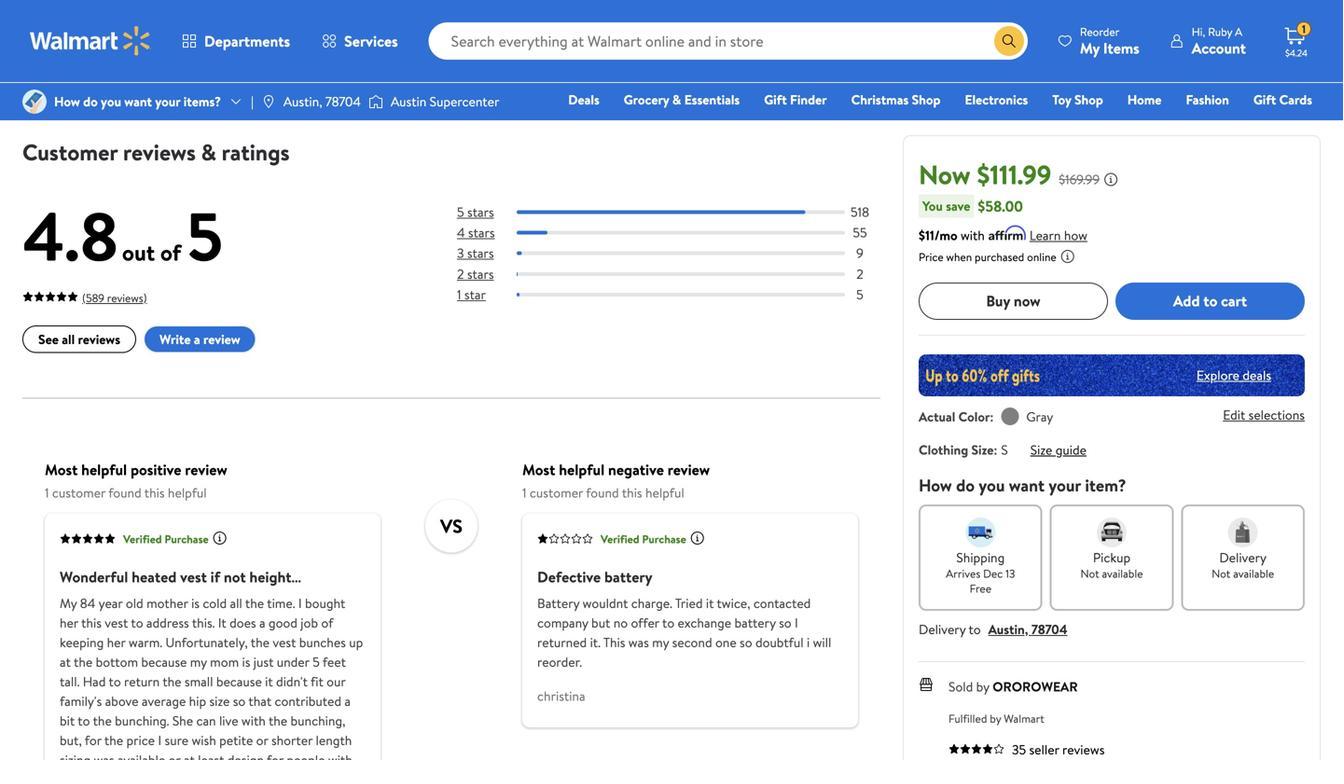 Task type: vqa. For each thing, say whether or not it's contained in the screenshot.
top ARTS,
no



Task type: locate. For each thing, give the bounding box(es) containing it.
stars right 4
[[468, 224, 495, 242]]

this.
[[192, 614, 215, 633]]

this down negative
[[622, 484, 643, 502]]

day for 214
[[474, 79, 491, 94]]

2 horizontal spatial available
[[1234, 566, 1275, 582]]

available down price
[[117, 752, 165, 760]]

1 found from the left
[[108, 484, 142, 502]]

day right |
[[255, 79, 271, 94]]

1 horizontal spatial how
[[919, 474, 952, 497]]

2 most from the left
[[523, 460, 556, 481]]

1 horizontal spatial purchase
[[642, 531, 686, 547]]

progress bar for 2
[[517, 273, 845, 276]]

no
[[614, 614, 628, 633]]

exchange
[[678, 614, 732, 633]]

& right grocery
[[673, 91, 682, 109]]

tall.
[[60, 673, 80, 691]]

1 customer from the left
[[52, 484, 106, 502]]

to inside button
[[1204, 291, 1218, 311]]

product group containing 540
[[241, 0, 429, 105]]

day for 392
[[684, 79, 700, 94]]

2 not from the left
[[1212, 566, 1231, 582]]

debit
[[1201, 117, 1233, 135]]

found down positive
[[108, 484, 142, 502]]

1 2-day shipping from the left
[[30, 79, 99, 94]]

shipping down 540
[[274, 79, 314, 94]]

3 day from the left
[[474, 79, 491, 94]]

my left '84'
[[60, 595, 77, 613]]

delivery down intent image for delivery
[[1220, 548, 1267, 567]]

all up does
[[230, 595, 242, 613]]

1 vertical spatial for
[[267, 752, 284, 760]]

you
[[101, 92, 121, 111], [979, 474, 1005, 497]]

1 vertical spatial want
[[1009, 474, 1045, 497]]

customer for most helpful positive review
[[52, 484, 106, 502]]

1 horizontal spatial is
[[242, 654, 250, 672]]

of right out
[[160, 237, 181, 268]]

found down negative
[[586, 484, 619, 502]]

all
[[62, 331, 75, 349], [230, 595, 242, 613]]

0 horizontal spatial verified
[[123, 531, 162, 547]]

1 verified purchase from the left
[[123, 531, 209, 547]]

2 vertical spatial a
[[345, 693, 351, 711]]

customer up the wonderful at the left bottom of page
[[52, 484, 106, 502]]

2 found from the left
[[586, 484, 619, 502]]

verified down most helpful negative review 1 customer found this helpful
[[601, 531, 640, 547]]

2-day shipping down 589
[[30, 79, 99, 94]]

austin, down 'free'
[[989, 620, 1029, 638]]

petite
[[219, 732, 253, 750]]

1 vertical spatial i
[[795, 614, 799, 633]]

0 vertical spatial at
[[60, 654, 71, 672]]

christmas shop link
[[843, 90, 949, 110]]

1 vertical spatial by
[[990, 711, 1002, 727]]

you for how do you want your items?
[[101, 92, 121, 111]]

feet
[[323, 654, 346, 672]]

0 horizontal spatial 2-
[[30, 79, 40, 94]]

0 vertical spatial delivery
[[1220, 548, 1267, 567]]

78704 down services popup button
[[326, 92, 361, 111]]

1 horizontal spatial this
[[144, 484, 165, 502]]

verified purchase information image
[[212, 531, 227, 546]]

with down that
[[242, 712, 266, 731]]

: for color
[[990, 408, 994, 426]]

i inside defective battery battery wouldnt charge. tried it twice, contacted company but no offer to exchange battery so i returned it. this was my second one so doubtful i will reorder.
[[795, 614, 799, 633]]

seller
[[1030, 741, 1060, 759]]

one debit link
[[1161, 116, 1241, 136]]

offer
[[631, 614, 660, 633]]

do down "clothing size : s"
[[956, 474, 975, 497]]

now $111.99
[[919, 156, 1052, 193]]

ratings
[[222, 137, 290, 168]]

registry link
[[1090, 116, 1154, 136]]

0 vertical spatial want
[[124, 92, 152, 111]]

shipping
[[957, 548, 1005, 567]]

5 left feet
[[313, 654, 320, 672]]

of inside "my 84 year old mother is cold all the time. i bought her this vest to address this. it does a good job of keeping her warm. unfortunately, the vest bunches up at the bottom because my mom is just under 5 feet tall.  had to return the small because it didn't fit our family's above average hip size so that contributed a bit to the bunching. she can live with the bunching, but, for the price i sure wish petite or shorter length sizing was available or at least design for peo"
[[321, 614, 333, 633]]

review inside most helpful positive review 1 customer found this helpful
[[185, 460, 227, 481]]

intent image for shipping image
[[966, 518, 996, 547]]

0 horizontal spatial available
[[117, 752, 165, 760]]

the up just
[[251, 634, 270, 652]]

progress bar for 9
[[517, 252, 845, 256]]

progress bar
[[517, 211, 845, 214], [517, 231, 845, 235], [517, 252, 845, 256], [517, 273, 845, 276], [517, 293, 845, 297]]

1 2 from the left
[[457, 265, 464, 283]]

stars down 3 stars
[[467, 265, 494, 283]]

5 inside "my 84 year old mother is cold all the time. i bought her this vest to address this. it does a good job of keeping her warm. unfortunately, the vest bunches up at the bottom because my mom is just under 5 feet tall.  had to return the small because it didn't fit our family's above average hip size so that contributed a bit to the bunching. she can live with the bunching, but, for the price i sure wish petite or shorter length sizing was available or at least design for peo"
[[313, 654, 320, 672]]

your down guide
[[1049, 474, 1081, 497]]

1 vertical spatial with
[[242, 712, 266, 731]]

you down 589
[[101, 92, 121, 111]]

delivery for not
[[1220, 548, 1267, 567]]

4 product group from the left
[[670, 0, 858, 105]]

reviews inside see all reviews link
[[78, 331, 120, 349]]

by for sold
[[977, 678, 990, 696]]

0 horizontal spatial my
[[190, 654, 207, 672]]

reviews right "seller"
[[1063, 741, 1105, 759]]

1 horizontal spatial vest
[[180, 567, 207, 588]]

2 customer from the left
[[530, 484, 583, 502]]

: left the s
[[994, 441, 998, 459]]

4 progress bar from the top
[[517, 273, 845, 276]]

0 horizontal spatial for
[[85, 732, 102, 750]]

my inside defective battery battery wouldnt charge. tried it twice, contacted company but no offer to exchange battery so i returned it. this was my second one so doubtful i will reorder.
[[652, 634, 669, 652]]

not inside 'delivery not available'
[[1212, 566, 1231, 582]]

0 vertical spatial a
[[194, 331, 200, 349]]

13
[[1006, 566, 1016, 582]]

0 horizontal spatial delivery
[[919, 620, 966, 638]]

verified purchase left verified purchase information icon
[[601, 531, 686, 547]]

it inside defective battery battery wouldnt charge. tried it twice, contacted company but no offer to exchange battery so i returned it. this was my second one so doubtful i will reorder.
[[706, 595, 714, 613]]

battery
[[605, 567, 653, 588], [735, 614, 776, 633]]

most for most helpful positive review
[[45, 460, 78, 481]]

your left items?
[[155, 92, 180, 111]]

vest down good
[[273, 634, 296, 652]]

4.8 out of 5
[[22, 189, 223, 283]]

verified purchase up heated
[[123, 531, 209, 547]]

0 horizontal spatial vest
[[105, 614, 128, 633]]

0 horizontal spatial not
[[1081, 566, 1100, 582]]

2 horizontal spatial 2-day shipping
[[674, 79, 743, 94]]

&
[[673, 91, 682, 109], [201, 137, 216, 168]]

shipping for 392
[[703, 79, 743, 94]]

0 vertical spatial you
[[101, 92, 121, 111]]

do down 589
[[83, 92, 98, 111]]

customer inside most helpful negative review 1 customer found this helpful
[[530, 484, 583, 502]]

size
[[972, 441, 994, 459], [1031, 441, 1053, 459]]

size left guide
[[1031, 441, 1053, 459]]

this inside most helpful positive review 1 customer found this helpful
[[144, 484, 165, 502]]

was right sizing
[[94, 752, 114, 760]]

all inside "my 84 year old mother is cold all the time. i bought her this vest to address this. it does a good job of keeping her warm. unfortunately, the vest bunches up at the bottom because my mom is just under 5 feet tall.  had to return the small because it didn't fit our family's above average hip size so that contributed a bit to the bunching. she can live with the bunching, but, for the price i sure wish petite or shorter length sizing was available or at least design for peo"
[[230, 595, 242, 613]]

product group
[[26, 0, 215, 105], [241, 0, 429, 105], [455, 0, 644, 105], [670, 0, 858, 105]]

 image
[[369, 92, 383, 111]]

delivery to austin, 78704
[[919, 620, 1068, 638]]

0 vertical spatial was
[[629, 634, 649, 652]]

delivery for to
[[919, 620, 966, 638]]

 image up customer
[[22, 90, 47, 114]]

1 inside most helpful positive review 1 customer found this helpful
[[45, 484, 49, 502]]

want for item?
[[1009, 474, 1045, 497]]

by right fulfilled
[[990, 711, 1002, 727]]

gift left cards
[[1254, 91, 1277, 109]]

my inside "my 84 year old mother is cold all the time. i bought her this vest to address this. it does a good job of keeping her warm. unfortunately, the vest bunches up at the bottom because my mom is just under 5 feet tall.  had to return the small because it didn't fit our family's above average hip size so that contributed a bit to the bunching. she can live with the bunching, but, for the price i sure wish petite or shorter length sizing was available or at least design for peo"
[[190, 654, 207, 672]]

1 horizontal spatial all
[[230, 595, 242, 613]]

good
[[269, 614, 298, 633]]

helpful
[[81, 460, 127, 481], [559, 460, 605, 481], [168, 484, 207, 502], [646, 484, 685, 502]]

how for how do you want your items?
[[54, 92, 80, 111]]

0 horizontal spatial size
[[972, 441, 994, 459]]

2 vertical spatial i
[[158, 732, 162, 750]]

1 shop from the left
[[912, 91, 941, 109]]

edit
[[1224, 406, 1246, 424]]

found inside most helpful negative review 1 customer found this helpful
[[586, 484, 619, 502]]

most inside most helpful positive review 1 customer found this helpful
[[45, 460, 78, 481]]

because down warm.
[[141, 654, 187, 672]]

product group containing 589
[[26, 0, 215, 105]]

available inside the "pickup not available"
[[1102, 566, 1144, 582]]

available down intent image for delivery
[[1234, 566, 1275, 582]]

1 horizontal spatial customer
[[530, 484, 583, 502]]

stars right 3
[[467, 244, 494, 263]]

$111.99
[[977, 156, 1052, 193]]

services
[[344, 31, 398, 51]]

purchase left verified purchase information image at the bottom left of page
[[165, 531, 209, 547]]

available for delivery
[[1234, 566, 1275, 582]]

bought
[[305, 595, 346, 613]]

under
[[277, 654, 310, 672]]

2 horizontal spatial reviews
[[1063, 741, 1105, 759]]

my down offer
[[652, 634, 669, 652]]

2- down walmart image
[[30, 79, 40, 94]]

services button
[[306, 19, 414, 63]]

1 2- from the left
[[30, 79, 40, 94]]

0 vertical spatial my
[[1080, 38, 1100, 58]]

2-day shipping for 589
[[30, 79, 99, 94]]

0 horizontal spatial how
[[54, 92, 80, 111]]

1 vertical spatial was
[[94, 752, 114, 760]]

pickup
[[1093, 548, 1131, 567]]

gift cards registry
[[1098, 91, 1313, 135]]

1 vertical spatial all
[[230, 595, 242, 613]]

up to sixty percent off deals. shop now. image
[[919, 354, 1305, 396]]

reorder my items
[[1080, 24, 1140, 58]]

2- right grocery
[[674, 79, 684, 94]]

review
[[203, 331, 241, 349], [185, 460, 227, 481], [668, 460, 710, 481]]

not down intent image for pickup
[[1081, 566, 1100, 582]]

1 horizontal spatial it
[[706, 595, 714, 613]]

5 right out
[[187, 189, 223, 283]]

shipping down 589
[[59, 79, 99, 94]]

1 horizontal spatial my
[[652, 634, 669, 652]]

see all reviews link
[[22, 326, 136, 353]]

1 vertical spatial vest
[[105, 614, 128, 633]]

1 vertical spatial delivery
[[919, 620, 966, 638]]

all right see
[[62, 331, 75, 349]]

3 2- from the left
[[674, 79, 684, 94]]

this
[[144, 484, 165, 502], [622, 484, 643, 502], [81, 614, 102, 633]]

1 horizontal spatial so
[[740, 634, 753, 652]]

0 horizontal spatial  image
[[22, 90, 47, 114]]

0 vertical spatial vest
[[180, 567, 207, 588]]

at up tall.
[[60, 654, 71, 672]]

0 horizontal spatial this
[[81, 614, 102, 633]]

2 verified purchase from the left
[[601, 531, 686, 547]]

gift inside gift cards registry
[[1254, 91, 1277, 109]]

78704 up ororowear
[[1032, 620, 1068, 638]]

reorder
[[1080, 24, 1120, 40]]

how up customer
[[54, 92, 80, 111]]

found inside most helpful positive review 1 customer found this helpful
[[108, 484, 142, 502]]

589
[[86, 48, 104, 64]]

how do you want your item?
[[919, 474, 1127, 497]]

want up customer reviews & ratings
[[124, 92, 152, 111]]

review for most helpful negative review
[[668, 460, 710, 481]]

one
[[716, 634, 737, 652]]

is left cold
[[191, 595, 200, 613]]

stars for 3 stars
[[467, 244, 494, 263]]

2 shipping from the left
[[274, 79, 314, 94]]

3 2-day shipping from the left
[[674, 79, 743, 94]]

2 vertical spatial so
[[233, 693, 246, 711]]

had
[[83, 673, 106, 691]]

1 horizontal spatial  image
[[261, 94, 276, 109]]

1 vertical spatial her
[[107, 634, 126, 652]]

is left just
[[242, 654, 250, 672]]

was inside defective battery battery wouldnt charge. tried it twice, contacted company but no offer to exchange battery so i returned it. this was my second one so doubtful i will reorder.
[[629, 634, 649, 652]]

3 shipping from the left
[[494, 79, 534, 94]]

grocery
[[624, 91, 670, 109]]

christina
[[538, 688, 586, 706]]

purchased
[[975, 249, 1025, 265]]

2 product group from the left
[[241, 0, 429, 105]]

average
[[142, 693, 186, 711]]

customer inside most helpful positive review 1 customer found this helpful
[[52, 484, 106, 502]]

actual
[[919, 408, 956, 426]]

4.8
[[22, 189, 119, 283]]

1 vertical spatial of
[[321, 614, 333, 633]]

1 verified from the left
[[123, 531, 162, 547]]

grocery & essentials
[[624, 91, 740, 109]]

1 vertical spatial because
[[216, 673, 262, 691]]

(589 reviews) link
[[22, 287, 147, 307]]

austin, down 540
[[284, 92, 322, 111]]

will
[[813, 634, 832, 652]]

it
[[706, 595, 714, 613], [265, 673, 273, 691]]

2 2-day shipping from the left
[[244, 79, 314, 94]]

stars up 4 stars
[[467, 203, 494, 221]]

shop for toy shop
[[1075, 91, 1104, 109]]

1 horizontal spatial want
[[1009, 474, 1045, 497]]

0 vertical spatial your
[[155, 92, 180, 111]]

not
[[224, 567, 246, 588]]

this inside most helpful negative review 1 customer found this helpful
[[622, 484, 643, 502]]

1
[[1303, 21, 1306, 37], [457, 286, 461, 304], [45, 484, 49, 502], [523, 484, 527, 502]]

the up does
[[245, 595, 264, 613]]

1 vertical spatial at
[[184, 752, 195, 760]]

her up bottom
[[107, 634, 126, 652]]

2 vertical spatial reviews
[[1063, 741, 1105, 759]]

delivery down arrives
[[919, 620, 966, 638]]

your for items?
[[155, 92, 180, 111]]

1 horizontal spatial delivery
[[1220, 548, 1267, 567]]

reviews for see all reviews
[[78, 331, 120, 349]]

customer for most helpful negative review
[[530, 484, 583, 502]]

0 horizontal spatial reviews
[[78, 331, 120, 349]]

reviews down (589
[[78, 331, 120, 349]]

now
[[1014, 291, 1041, 311]]

0 horizontal spatial shop
[[912, 91, 941, 109]]

customer up defective
[[530, 484, 583, 502]]

1 gift from the left
[[764, 91, 787, 109]]

4 stars
[[457, 224, 495, 242]]

1 horizontal spatial austin,
[[989, 620, 1029, 638]]

reviews down how do you want your items?
[[123, 137, 196, 168]]

delivery not available
[[1212, 548, 1275, 582]]

1 vertical spatial my
[[60, 595, 77, 613]]

review right negative
[[668, 460, 710, 481]]

review inside most helpful negative review 1 customer found this helpful
[[668, 460, 710, 481]]

negative
[[608, 460, 664, 481]]

2 down 3
[[457, 265, 464, 283]]

was down offer
[[629, 634, 649, 652]]

a
[[1236, 24, 1243, 40]]

0 vertical spatial my
[[652, 634, 669, 652]]

purchase for positive
[[165, 531, 209, 547]]

4 day from the left
[[684, 79, 700, 94]]

4 stars out of 5, based on 35 seller reviews element
[[949, 743, 1005, 755]]

0 horizontal spatial or
[[168, 752, 181, 760]]

Search search field
[[429, 22, 1028, 60]]

because down mom
[[216, 673, 262, 691]]

my up small
[[190, 654, 207, 672]]

most for most helpful negative review
[[523, 460, 556, 481]]

5 stars
[[457, 203, 494, 221]]

shop right christmas
[[912, 91, 941, 109]]

2 gift from the left
[[1254, 91, 1277, 109]]

1 horizontal spatial of
[[321, 614, 333, 633]]

Walmart Site-Wide search field
[[429, 22, 1028, 60]]

1 vertical spatial it
[[265, 673, 273, 691]]

1 not from the left
[[1081, 566, 1100, 582]]

1 horizontal spatial most
[[523, 460, 556, 481]]

2 horizontal spatial 2-
[[674, 79, 684, 94]]

available inside 'delivery not available'
[[1234, 566, 1275, 582]]

it inside "my 84 year old mother is cold all the time. i bought her this vest to address this. it does a good job of keeping her warm. unfortunately, the vest bunches up at the bottom because my mom is just under 5 feet tall.  had to return the small because it didn't fit our family's above average hip size so that contributed a bit to the bunching. she can live with the bunching, but, for the price i sure wish petite or shorter length sizing was available or at least design for peo"
[[265, 673, 273, 691]]

the left price
[[104, 732, 123, 750]]

with
[[961, 226, 985, 244], [242, 712, 266, 731]]

fulfilled by walmart
[[949, 711, 1045, 727]]

2 shop from the left
[[1075, 91, 1104, 109]]

clothing size : s
[[919, 441, 1008, 459]]

want down the size guide
[[1009, 474, 1045, 497]]

found for negative
[[586, 484, 619, 502]]

$11/mo
[[919, 226, 958, 244]]

most inside most helpful negative review 1 customer found this helpful
[[523, 460, 556, 481]]

stars for 2 stars
[[467, 265, 494, 283]]

wonderful
[[60, 567, 128, 588]]

i left sure
[[158, 732, 162, 750]]

a down the our
[[345, 693, 351, 711]]

1 vertical spatial how
[[919, 474, 952, 497]]

intent image for delivery image
[[1229, 518, 1258, 547]]

(589
[[82, 290, 104, 306]]

1 most from the left
[[45, 460, 78, 481]]

1 day from the left
[[40, 79, 57, 94]]

1 horizontal spatial 78704
[[1032, 620, 1068, 638]]

0 vertical spatial it
[[706, 595, 714, 613]]

1 vertical spatial 78704
[[1032, 620, 1068, 638]]

gift left finder
[[764, 91, 787, 109]]

austin supercenter
[[391, 92, 500, 111]]

mom
[[210, 654, 239, 672]]

0 horizontal spatial customer
[[52, 484, 106, 502]]

delivery inside 'delivery not available'
[[1220, 548, 1267, 567]]

0 horizontal spatial with
[[242, 712, 266, 731]]

2 vertical spatial vest
[[273, 634, 296, 652]]

1 product group from the left
[[26, 0, 215, 105]]

1 horizontal spatial gift
[[1254, 91, 1277, 109]]

2 down 9
[[857, 265, 864, 283]]

1 horizontal spatial 2
[[857, 265, 864, 283]]

stars
[[467, 203, 494, 221], [468, 224, 495, 242], [467, 244, 494, 263], [467, 265, 494, 283]]

not down intent image for delivery
[[1212, 566, 1231, 582]]

3 product group from the left
[[455, 0, 644, 105]]

bunching,
[[291, 712, 346, 731]]

1 purchase from the left
[[165, 531, 209, 547]]

by for fulfilled
[[990, 711, 1002, 727]]

fashion
[[1186, 91, 1230, 109]]

1 shipping from the left
[[59, 79, 99, 94]]

0 vertical spatial how
[[54, 92, 80, 111]]

 image right |
[[261, 94, 276, 109]]

do for how do you want your item?
[[956, 474, 975, 497]]

2 for 2
[[857, 265, 864, 283]]

0 horizontal spatial because
[[141, 654, 187, 672]]

battery up wouldnt
[[605, 567, 653, 588]]

2 2 from the left
[[857, 265, 864, 283]]

2-day shipping for 392
[[674, 79, 743, 94]]

her up keeping
[[60, 614, 78, 633]]

2 verified from the left
[[601, 531, 640, 547]]

how down clothing
[[919, 474, 952, 497]]

 image for how do you want your items?
[[22, 90, 47, 114]]

you down the s
[[979, 474, 1005, 497]]

the down keeping
[[74, 654, 93, 672]]

2 progress bar from the top
[[517, 231, 845, 235]]

at down sure
[[184, 752, 195, 760]]

so right size
[[233, 693, 246, 711]]

1 horizontal spatial not
[[1212, 566, 1231, 582]]

3 progress bar from the top
[[517, 252, 845, 256]]

2 horizontal spatial this
[[622, 484, 643, 502]]

2-day shipping down 392
[[674, 79, 743, 94]]

to down old
[[131, 614, 143, 633]]

0 vertical spatial of
[[160, 237, 181, 268]]

4 shipping from the left
[[703, 79, 743, 94]]

0 horizontal spatial so
[[233, 693, 246, 711]]

color
[[959, 408, 990, 426]]

shipping down 214
[[494, 79, 534, 94]]

actual color :
[[919, 408, 994, 426]]

2 day from the left
[[255, 79, 271, 94]]

1 vertical spatial &
[[201, 137, 216, 168]]

available inside "my 84 year old mother is cold all the time. i bought her this vest to address this. it does a good job of keeping her warm. unfortunately, the vest bunches up at the bottom because my mom is just under 5 feet tall.  had to return the small because it didn't fit our family's above average hip size so that contributed a bit to the bunching. she can live with the bunching, but, for the price i sure wish petite or shorter length sizing was available or at least design for peo"
[[117, 752, 165, 760]]

contributed
[[275, 693, 342, 711]]

: up "clothing size : s"
[[990, 408, 994, 426]]

0 horizontal spatial 78704
[[326, 92, 361, 111]]

1 horizontal spatial was
[[629, 634, 649, 652]]

learn more about strikethrough prices image
[[1104, 172, 1119, 187]]

my inside "my 84 year old mother is cold all the time. i bought her this vest to address this. it does a good job of keeping her warm. unfortunately, the vest bunches up at the bottom because my mom is just under 5 feet tall.  had to return the small because it didn't fit our family's above average hip size so that contributed a bit to the bunching. she can live with the bunching, but, for the price i sure wish petite or shorter length sizing was available or at least design for peo"
[[60, 595, 77, 613]]

$11/mo with
[[919, 226, 985, 244]]

1 vertical spatial my
[[190, 654, 207, 672]]

2- down departments
[[244, 79, 255, 94]]

do for how do you want your items?
[[83, 92, 98, 111]]

0 horizontal spatial at
[[60, 654, 71, 672]]

 image
[[22, 90, 47, 114], [261, 94, 276, 109]]

1 horizontal spatial 2-day shipping
[[244, 79, 314, 94]]

$4.24
[[1286, 47, 1308, 59]]

2 purchase from the left
[[642, 531, 686, 547]]

this down '84'
[[81, 614, 102, 633]]

it up the exchange
[[706, 595, 714, 613]]

this inside "my 84 year old mother is cold all the time. i bought her this vest to address this. it does a good job of keeping her warm. unfortunately, the vest bunches up at the bottom because my mom is just under 5 feet tall.  had to return the small because it didn't fit our family's above average hip size so that contributed a bit to the bunching. she can live with the bunching, but, for the price i sure wish petite or shorter length sizing was available or at least design for peo"
[[81, 614, 102, 633]]

toy shop
[[1053, 91, 1104, 109]]

that
[[249, 693, 272, 711]]

5 progress bar from the top
[[517, 293, 845, 297]]

shop for christmas shop
[[912, 91, 941, 109]]

2-day shipping
[[30, 79, 99, 94], [244, 79, 314, 94], [674, 79, 743, 94]]

35
[[1012, 741, 1027, 759]]

i right time.
[[298, 595, 302, 613]]

1 horizontal spatial 2-
[[244, 79, 255, 94]]

& left ratings
[[201, 137, 216, 168]]

this for positive
[[144, 484, 165, 502]]

her
[[60, 614, 78, 633], [107, 634, 126, 652]]

but,
[[60, 732, 82, 750]]

stars for 5 stars
[[467, 203, 494, 221]]

progress bar for 5
[[517, 293, 845, 297]]

for right but, at the left bottom of the page
[[85, 732, 102, 750]]

0 vertical spatial battery
[[605, 567, 653, 588]]

1 progress bar from the top
[[517, 211, 845, 214]]

not inside the "pickup not available"
[[1081, 566, 1100, 582]]



Task type: describe. For each thing, give the bounding box(es) containing it.
clothing
[[919, 441, 969, 459]]

your for item?
[[1049, 474, 1081, 497]]

helpful left positive
[[81, 460, 127, 481]]

christmas shop
[[852, 91, 941, 109]]

this for negative
[[622, 484, 643, 502]]

write a review
[[160, 331, 241, 349]]

0 horizontal spatial a
[[194, 331, 200, 349]]

0 vertical spatial &
[[673, 91, 682, 109]]

home
[[1128, 91, 1162, 109]]

day for 589
[[40, 79, 57, 94]]

reviews)
[[107, 290, 147, 306]]

1 vertical spatial is
[[242, 654, 250, 672]]

to inside defective battery battery wouldnt charge. tried it twice, contacted company but no offer to exchange battery so i returned it. this was my second one so doubtful i will reorder.
[[663, 614, 675, 633]]

to right bit
[[78, 712, 90, 731]]

shipping for 214
[[494, 79, 534, 94]]

legal information image
[[1061, 249, 1076, 264]]

star
[[465, 286, 486, 304]]

2 horizontal spatial a
[[345, 693, 351, 711]]

defective battery battery wouldnt charge. tried it twice, contacted company but no offer to exchange battery so i returned it. this was my second one so doubtful i will reorder.
[[538, 567, 832, 672]]

keeping
[[60, 634, 104, 652]]

if
[[211, 567, 220, 588]]

toy shop link
[[1044, 90, 1112, 110]]

second
[[672, 634, 713, 652]]

0 vertical spatial i
[[298, 595, 302, 613]]

1 inside most helpful negative review 1 customer found this helpful
[[523, 484, 527, 502]]

most helpful positive review 1 customer found this helpful
[[45, 460, 227, 502]]

ruby
[[1209, 24, 1233, 40]]

pickup not available
[[1081, 548, 1144, 582]]

how for how do you want your item?
[[919, 474, 952, 497]]

learn
[[1030, 226, 1061, 244]]

1 size from the left
[[972, 441, 994, 459]]

walmart+
[[1257, 117, 1313, 135]]

s
[[1002, 441, 1008, 459]]

deals link
[[560, 90, 608, 110]]

reviews for 35 seller reviews
[[1063, 741, 1105, 759]]

$169.99
[[1059, 170, 1100, 188]]

all inside see all reviews link
[[62, 331, 75, 349]]

up
[[349, 634, 363, 652]]

1 horizontal spatial because
[[216, 673, 262, 691]]

wonderful heated vest if not height disadvantaged
[[60, 567, 292, 614]]

online
[[1027, 249, 1057, 265]]

buy now
[[987, 291, 1041, 311]]

helpful down negative
[[646, 484, 685, 502]]

heated
[[132, 567, 177, 588]]

it.
[[590, 634, 601, 652]]

helpful left negative
[[559, 460, 605, 481]]

buy
[[987, 291, 1011, 311]]

2 horizontal spatial so
[[779, 614, 792, 633]]

1 horizontal spatial with
[[961, 226, 985, 244]]

bottom
[[96, 654, 138, 672]]

selections
[[1249, 406, 1305, 424]]

to down bottom
[[109, 673, 121, 691]]

the down above
[[93, 712, 112, 731]]

0 horizontal spatial austin,
[[284, 92, 322, 111]]

walmart image
[[30, 26, 151, 56]]

55
[[853, 224, 867, 242]]

contacted
[[754, 595, 811, 613]]

to down 'free'
[[969, 620, 981, 638]]

cold
[[203, 595, 227, 613]]

5 up 4
[[457, 203, 464, 221]]

arrives
[[946, 566, 981, 582]]

1 horizontal spatial her
[[107, 634, 126, 652]]

how
[[1065, 226, 1088, 244]]

positive
[[131, 460, 181, 481]]

0 vertical spatial for
[[85, 732, 102, 750]]

gift for finder
[[764, 91, 787, 109]]

above
[[105, 693, 139, 711]]

grocery & essentials link
[[616, 90, 749, 110]]

explore deals
[[1197, 366, 1272, 384]]

1 horizontal spatial for
[[267, 752, 284, 760]]

austin
[[391, 92, 427, 111]]

review right "write"
[[203, 331, 241, 349]]

was inside "my 84 year old mother is cold all the time. i bought her this vest to address this. it does a good job of keeping her warm. unfortunately, the vest bunches up at the bottom because my mom is just under 5 feet tall.  had to return the small because it didn't fit our family's above average hip size so that contributed a bit to the bunching. she can live with the bunching, but, for the price i sure wish petite or shorter length sizing was available or at least design for peo"
[[94, 752, 114, 760]]

shipping for 589
[[59, 79, 99, 94]]

live
[[219, 712, 238, 731]]

returned
[[538, 634, 587, 652]]

1 horizontal spatial at
[[184, 752, 195, 760]]

so inside "my 84 year old mother is cold all the time. i bought her this vest to address this. it does a good job of keeping her warm. unfortunately, the vest bunches up at the bottom because my mom is just under 5 feet tall.  had to return the small because it didn't fit our family's above average hip size so that contributed a bit to the bunching. she can live with the bunching, but, for the price i sure wish petite or shorter length sizing was available or at least design for peo"
[[233, 693, 246, 711]]

1 star
[[457, 286, 486, 304]]

verified purchase for negative
[[601, 531, 686, 547]]

you for how do you want your item?
[[979, 474, 1005, 497]]

sure
[[165, 732, 189, 750]]

stars for 4 stars
[[468, 224, 495, 242]]

0 horizontal spatial her
[[60, 614, 78, 633]]

shipping arrives dec 13 free
[[946, 548, 1016, 596]]

1 horizontal spatial battery
[[735, 614, 776, 633]]

verified for negative
[[601, 531, 640, 547]]

: for size
[[994, 441, 998, 459]]

verified for positive
[[123, 531, 162, 547]]

guide
[[1056, 441, 1087, 459]]

learn how
[[1030, 226, 1088, 244]]

deals
[[569, 91, 600, 109]]

purchase for negative
[[642, 531, 686, 547]]

1 vertical spatial so
[[740, 634, 753, 652]]

3
[[457, 244, 464, 263]]

0 vertical spatial 78704
[[326, 92, 361, 111]]

2 for 2 stars
[[457, 265, 464, 283]]

i
[[807, 634, 810, 652]]

 image for austin, 78704
[[261, 94, 276, 109]]

does
[[230, 614, 256, 633]]

tried
[[675, 595, 703, 613]]

year
[[99, 595, 123, 613]]

540
[[300, 48, 320, 64]]

not for delivery
[[1212, 566, 1231, 582]]

price
[[126, 732, 155, 750]]

product group containing 214
[[455, 0, 644, 105]]

edit selections
[[1224, 406, 1305, 424]]

add to cart button
[[1116, 282, 1305, 320]]

2- for 392
[[674, 79, 684, 94]]

2 size from the left
[[1031, 441, 1053, 459]]

1 vertical spatial austin,
[[989, 620, 1029, 638]]

5 down 9
[[857, 286, 864, 304]]

one
[[1170, 117, 1198, 135]]

intent image for pickup image
[[1097, 518, 1127, 547]]

helpful down positive
[[168, 484, 207, 502]]

walmart
[[1004, 711, 1045, 727]]

verified purchase for positive
[[123, 531, 209, 547]]

walmart+ link
[[1249, 116, 1321, 136]]

doubtful
[[756, 634, 804, 652]]

review for most helpful positive review
[[185, 460, 227, 481]]

with inside "my 84 year old mother is cold all the time. i bought her this vest to address this. it does a good job of keeping her warm. unfortunately, the vest bunches up at the bottom because my mom is just under 5 feet tall.  had to return the small because it didn't fit our family's above average hip size so that contributed a bit to the bunching. she can live with the bunching, but, for the price i sure wish petite or shorter length sizing was available or at least design for peo"
[[242, 712, 266, 731]]

35 seller reviews
[[1012, 741, 1105, 759]]

gift for cards
[[1254, 91, 1277, 109]]

essentials
[[685, 91, 740, 109]]

gift finder
[[764, 91, 827, 109]]

can
[[196, 712, 216, 731]]

|
[[251, 92, 254, 111]]

return
[[124, 673, 160, 691]]

toy
[[1053, 91, 1072, 109]]

0 vertical spatial is
[[191, 595, 200, 613]]

sold by ororowear
[[949, 678, 1078, 696]]

0 vertical spatial reviews
[[123, 137, 196, 168]]

price
[[919, 249, 944, 265]]

of inside 4.8 out of 5
[[160, 237, 181, 268]]

out
[[122, 237, 155, 268]]

verified purchase information image
[[690, 531, 705, 546]]

austin, 78704
[[284, 92, 361, 111]]

product group containing 392
[[670, 0, 858, 105]]

want for items?
[[124, 92, 152, 111]]

2- for 589
[[30, 79, 40, 94]]

search icon image
[[1002, 34, 1017, 49]]

1 vertical spatial a
[[259, 614, 266, 633]]

items
[[1104, 38, 1140, 58]]

1 vertical spatial or
[[168, 752, 181, 760]]

progress bar for 518
[[517, 211, 845, 214]]

the up average
[[163, 673, 182, 691]]

0 vertical spatial because
[[141, 654, 187, 672]]

supercenter
[[430, 92, 500, 111]]

not for pickup
[[1081, 566, 1100, 582]]

sold
[[949, 678, 974, 696]]

vest inside the wonderful heated vest if not height disadvantaged
[[180, 567, 207, 588]]

account
[[1192, 38, 1247, 58]]

2 horizontal spatial vest
[[273, 634, 296, 652]]

affirm image
[[989, 225, 1026, 240]]

the up shorter
[[269, 712, 288, 731]]

free
[[970, 581, 992, 596]]

least
[[198, 752, 224, 760]]

2 2- from the left
[[244, 79, 255, 94]]

write a review link
[[144, 326, 256, 353]]

1 horizontal spatial or
[[256, 732, 268, 750]]

explore
[[1197, 366, 1240, 384]]

available for pickup
[[1102, 566, 1144, 582]]

progress bar for 55
[[517, 231, 845, 235]]

old
[[126, 595, 143, 613]]

3+ day shipping
[[459, 79, 534, 94]]

0 horizontal spatial battery
[[605, 567, 653, 588]]

disadvantaged
[[60, 593, 154, 614]]

my inside reorder my items
[[1080, 38, 1100, 58]]

214
[[515, 48, 532, 64]]

found for positive
[[108, 484, 142, 502]]



